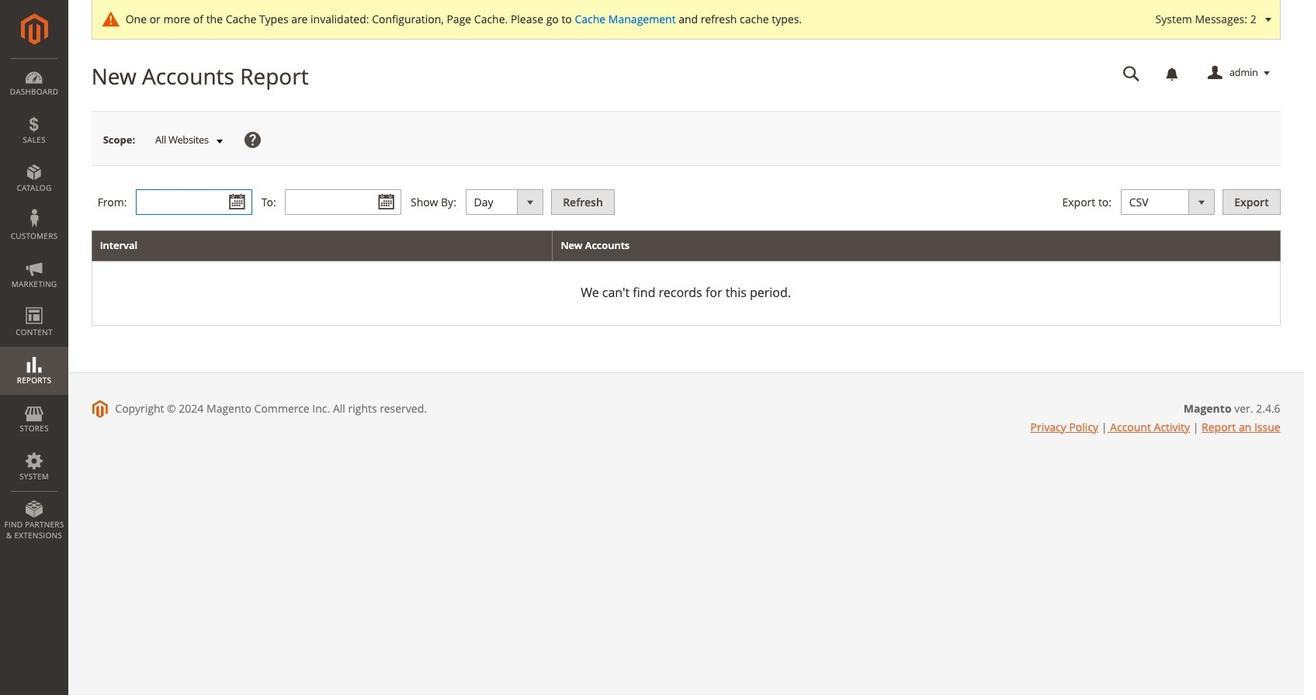 Task type: describe. For each thing, give the bounding box(es) containing it.
magento admin panel image
[[21, 13, 48, 45]]



Task type: locate. For each thing, give the bounding box(es) containing it.
menu bar
[[0, 58, 68, 549]]

None text field
[[1113, 60, 1151, 87], [136, 190, 253, 215], [285, 190, 402, 215], [1113, 60, 1151, 87], [136, 190, 253, 215], [285, 190, 402, 215]]



